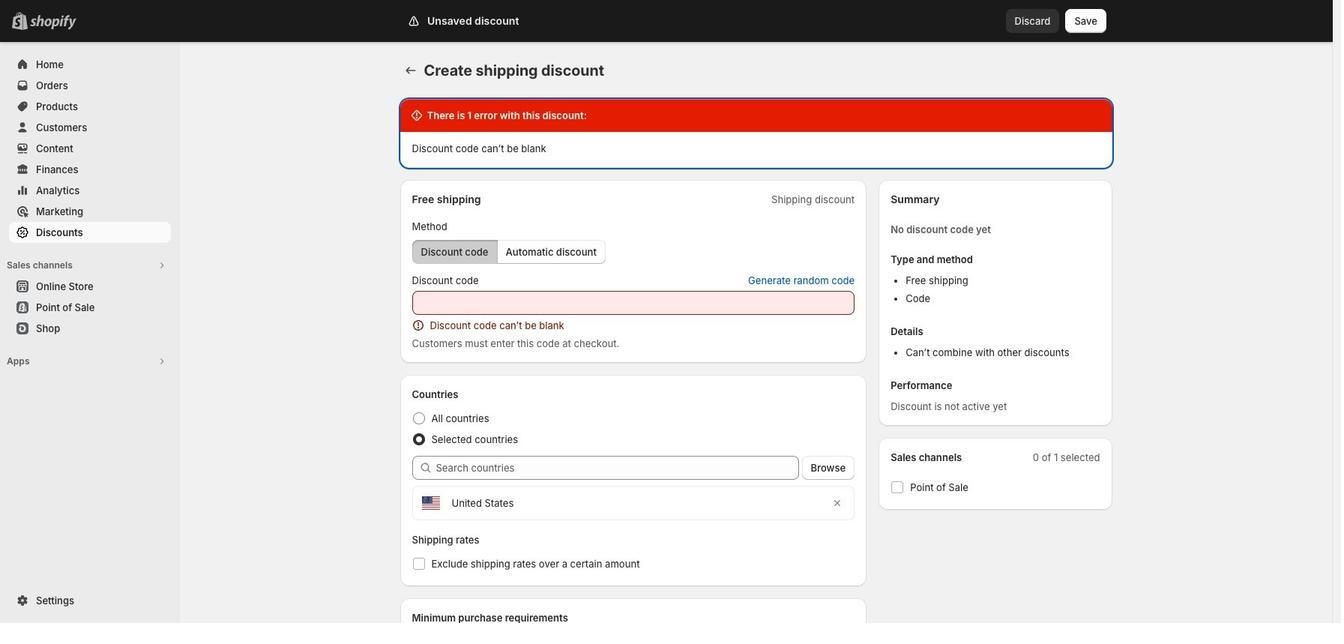 Task type: locate. For each thing, give the bounding box(es) containing it.
Search countries text field
[[436, 456, 799, 480]]

None text field
[[412, 291, 855, 315]]



Task type: describe. For each thing, give the bounding box(es) containing it.
shopify image
[[30, 15, 77, 30]]



Task type: vqa. For each thing, say whether or not it's contained in the screenshot.
left just
no



